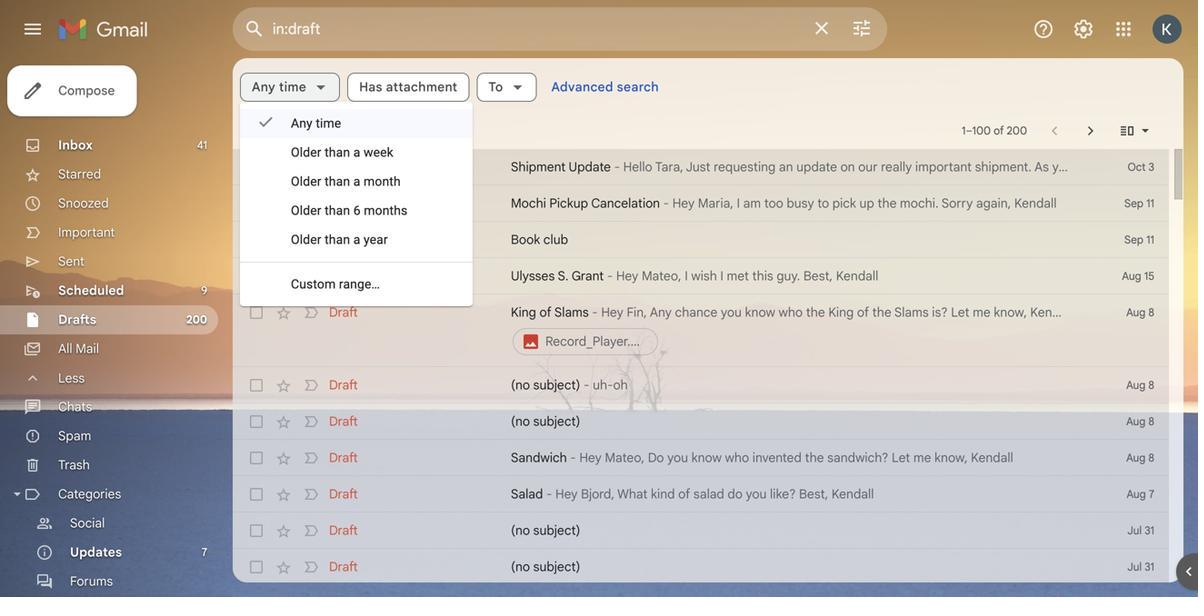 Task type: vqa. For each thing, say whether or not it's contained in the screenshot.
'Best,' to the left
no



Task type: describe. For each thing, give the bounding box(es) containing it.
shipment
[[511, 159, 566, 175]]

compose
[[58, 83, 115, 99]]

time inside 'any time' popup button
[[279, 79, 307, 95]]

less
[[58, 370, 85, 386]]

king of slams - hey fin, any chance you know who the king of the slams is? let me know, kendall
[[511, 305, 1073, 321]]

snoozed
[[58, 196, 109, 211]]

invented
[[753, 450, 802, 466]]

is?
[[933, 305, 948, 321]]

sandwich
[[511, 450, 567, 466]]

do
[[728, 487, 743, 503]]

drafts
[[58, 312, 97, 328]]

any time button
[[240, 73, 340, 102]]

mochi.
[[901, 196, 939, 211]]

busy
[[787, 196, 815, 211]]

navigation containing compose
[[0, 58, 233, 598]]

sep for mochi pickup cancelation
[[1125, 197, 1144, 211]]

scheduled link
[[58, 283, 124, 299]]

1 subject) from the top
[[534, 377, 581, 393]]

- right the update
[[615, 159, 620, 175]]

trash link
[[58, 458, 90, 473]]

aug for 4th row from the bottom
[[1127, 452, 1146, 465]]

uh-
[[593, 377, 614, 393]]

chats link
[[58, 399, 92, 415]]

2 slams from the left
[[895, 305, 929, 321]]

0 vertical spatial best,
[[804, 268, 833, 284]]

spam
[[58, 428, 91, 444]]

1 king from the left
[[511, 305, 537, 321]]

attachment
[[386, 79, 458, 95]]

100
[[973, 124, 992, 138]]

has attachment
[[359, 79, 458, 95]]

41
[[197, 139, 207, 152]]

any inside popup button
[[252, 79, 276, 95]]

older for older than a month
[[291, 174, 322, 189]]

important
[[58, 225, 115, 241]]

jul 31 for 1st row from the bottom of the page
[[1128, 561, 1155, 574]]

has
[[359, 79, 383, 95]]

draft for ninth row from the bottom
[[329, 232, 358, 248]]

sandwich?
[[828, 450, 889, 466]]

do
[[648, 450, 664, 466]]

trash
[[58, 458, 90, 473]]

31 for tenth row from the top of the page
[[1145, 524, 1155, 538]]

range…
[[339, 277, 380, 292]]

1 slams from the left
[[555, 305, 589, 321]]

maria,
[[698, 196, 734, 211]]

am
[[744, 196, 761, 211]]

8 for 6th row from the bottom of the page
[[1149, 379, 1155, 393]]

older than 6 months
[[291, 203, 408, 218]]

guy.
[[777, 268, 801, 284]]

(no for (no subject) link for 5th row from the bottom of the page
[[511, 414, 530, 430]]

0 horizontal spatial 200
[[186, 313, 207, 327]]

week
[[364, 145, 394, 160]]

sorry
[[942, 196, 974, 211]]

advanced search options image
[[844, 10, 881, 46]]

sent
[[58, 254, 85, 270]]

0 horizontal spatial me
[[914, 450, 932, 466]]

gmail image
[[58, 11, 157, 47]]

hey up bjord,
[[580, 450, 602, 466]]

oh
[[614, 377, 628, 393]]

book club link
[[511, 231, 1070, 249]]

3 row from the top
[[233, 222, 1170, 258]]

like?
[[770, 487, 796, 503]]

- right cancelation
[[664, 196, 670, 211]]

support image
[[1033, 18, 1055, 40]]

of down ulysses
[[540, 305, 552, 321]]

the left is?
[[873, 305, 892, 321]]

again,
[[977, 196, 1012, 211]]

kind
[[651, 487, 675, 503]]

has attachment button
[[348, 73, 470, 102]]

the down book club link
[[807, 305, 826, 321]]

shipment update -
[[511, 159, 624, 175]]

draft for 5th row from the bottom of the page
[[329, 414, 358, 430]]

all mail link
[[58, 341, 99, 357]]

forums
[[70, 574, 113, 590]]

8 for seventh row from the bottom
[[1149, 306, 1155, 320]]

aug for seventh row from the bottom
[[1127, 306, 1146, 320]]

any inside row
[[650, 305, 672, 321]]

older than a month
[[291, 174, 401, 189]]

9
[[201, 284, 207, 298]]

record_player.png
[[546, 334, 653, 350]]

3 not important switch from the top
[[302, 231, 320, 249]]

all
[[58, 341, 72, 357]]

- right salad
[[547, 487, 553, 503]]

aug 8 for seventh row from the bottom
[[1127, 306, 1155, 320]]

subject) for 1st row from the bottom of the page
[[534, 559, 581, 575]]

not important switch for shipment update -
[[302, 158, 320, 176]]

8 for 5th row from the bottom of the page
[[1149, 415, 1155, 429]]

starred link
[[58, 166, 101, 182]]

1 vertical spatial let
[[892, 450, 911, 466]]

advanced
[[552, 79, 614, 95]]

jul 31 for tenth row from the top of the page
[[1128, 524, 1155, 538]]

2 horizontal spatial you
[[746, 487, 767, 503]]

5 row from the top
[[233, 295, 1170, 367]]

6
[[354, 203, 361, 218]]

not important switch for mochi pickup cancelation - hey maria, i am too busy to pick up the mochi. sorry again, kendall
[[302, 195, 320, 213]]

up
[[860, 196, 875, 211]]

1 vertical spatial any time
[[291, 116, 341, 131]]

custom range…
[[291, 277, 380, 292]]

31 for 1st row from the bottom of the page
[[1145, 561, 1155, 574]]

updates link
[[70, 545, 122, 561]]

chats
[[58, 399, 92, 415]]

0 vertical spatial me
[[973, 305, 991, 321]]

updates
[[70, 545, 122, 561]]

salad - hey bjord, what kind of salad do you like? best, kendall
[[511, 487, 875, 503]]

to
[[818, 196, 830, 211]]

book club
[[511, 232, 569, 248]]

update
[[569, 159, 611, 175]]

i for am
[[737, 196, 740, 211]]

the right up
[[878, 196, 897, 211]]

1 row from the top
[[233, 149, 1170, 186]]

15
[[1145, 270, 1155, 283]]

month
[[364, 174, 401, 189]]

older image
[[1082, 122, 1101, 140]]

7 row from the top
[[233, 404, 1170, 440]]

of left is?
[[858, 305, 870, 321]]

1 horizontal spatial let
[[952, 305, 970, 321]]

too
[[765, 196, 784, 211]]

scheduled
[[58, 283, 124, 299]]

club
[[544, 232, 569, 248]]

months
[[364, 203, 408, 218]]

a for month
[[354, 174, 361, 189]]

4 row from the top
[[233, 258, 1170, 295]]

advanced search button
[[544, 71, 667, 104]]

draft for tenth row from the top of the page
[[329, 523, 358, 539]]

older for older than 6 months
[[291, 203, 322, 218]]

social
[[70, 516, 105, 532]]

less button
[[0, 364, 218, 393]]

mochi
[[511, 196, 547, 211]]

this
[[753, 268, 774, 284]]

(no subject) for 1st row from the bottom of the page's (no subject) link
[[511, 559, 581, 575]]

than for year
[[325, 232, 350, 247]]

(no subject) for (no subject) link for 5th row from the bottom of the page
[[511, 414, 581, 430]]

than for month
[[325, 174, 350, 189]]

ulysses
[[511, 268, 555, 284]]

clear search image
[[804, 10, 840, 46]]

book
[[511, 232, 541, 248]]

100 of 200
[[973, 124, 1028, 138]]



Task type: locate. For each thing, give the bounding box(es) containing it.
1 horizontal spatial time
[[316, 116, 341, 131]]

1 vertical spatial sep 11
[[1125, 233, 1155, 247]]

hey left bjord,
[[556, 487, 578, 503]]

(no subject) link for tenth row from the top of the page
[[511, 522, 1070, 540]]

6 row from the top
[[233, 367, 1170, 404]]

than for week
[[325, 145, 350, 160]]

(no subject)
[[511, 414, 581, 430], [511, 523, 581, 539], [511, 559, 581, 575]]

of right 100
[[994, 124, 1005, 138]]

1 vertical spatial me
[[914, 450, 932, 466]]

1 horizontal spatial know,
[[994, 305, 1028, 321]]

3 aug 8 from the top
[[1127, 415, 1155, 429]]

1 horizontal spatial i
[[721, 268, 724, 284]]

1 vertical spatial 31
[[1145, 561, 1155, 574]]

hey for hey mateo, i wish i met this guy. best, kendall
[[617, 268, 639, 284]]

best, right "guy."
[[804, 268, 833, 284]]

2 draft from the top
[[329, 196, 358, 211]]

0 vertical spatial know
[[745, 305, 776, 321]]

3 (no from the top
[[511, 523, 530, 539]]

know
[[745, 305, 776, 321], [692, 450, 722, 466]]

aug for 5th row from the bottom of the page
[[1127, 415, 1146, 429]]

king down ulysses
[[511, 305, 537, 321]]

0 vertical spatial jul
[[1128, 524, 1143, 538]]

cell containing king of slams
[[511, 304, 1079, 358]]

me right sandwich?
[[914, 450, 932, 466]]

forums link
[[70, 574, 113, 590]]

sep for book club
[[1125, 233, 1144, 247]]

king down book club link
[[829, 305, 854, 321]]

who down "guy."
[[779, 305, 803, 321]]

1 horizontal spatial king
[[829, 305, 854, 321]]

main content containing any time
[[233, 58, 1184, 598]]

navigation
[[0, 58, 233, 598]]

draft for 1st row from the bottom of the page
[[329, 559, 358, 575]]

i left am
[[737, 196, 740, 211]]

not important switch
[[302, 158, 320, 176], [302, 195, 320, 213], [302, 231, 320, 249], [302, 267, 320, 286]]

1 (no subject) link from the top
[[511, 413, 1070, 431]]

a left month
[[354, 174, 361, 189]]

sandwich - hey mateo, do you know who invented the sandwich? let me know, kendall
[[511, 450, 1014, 466]]

not important switch down older than a month
[[302, 195, 320, 213]]

s.
[[558, 268, 569, 284]]

i left met
[[721, 268, 724, 284]]

2 vertical spatial (no subject)
[[511, 559, 581, 575]]

2 jul 31 from the top
[[1128, 561, 1155, 574]]

0 vertical spatial who
[[779, 305, 803, 321]]

(no subject) link for 5th row from the bottom of the page
[[511, 413, 1070, 431]]

(no subject) link
[[511, 413, 1070, 431], [511, 522, 1070, 540], [511, 559, 1070, 577]]

1 11 from the top
[[1147, 197, 1155, 211]]

- up record_player.png
[[592, 305, 598, 321]]

year
[[364, 232, 388, 247]]

aug
[[1123, 270, 1142, 283], [1127, 306, 1146, 320], [1127, 379, 1146, 393], [1127, 415, 1146, 429], [1127, 452, 1146, 465], [1127, 488, 1147, 502]]

4 (no from the top
[[511, 559, 530, 575]]

oct 3
[[1128, 161, 1155, 174]]

sep 11
[[1125, 197, 1155, 211], [1125, 233, 1155, 247]]

2 a from the top
[[354, 174, 361, 189]]

3 older from the top
[[291, 203, 322, 218]]

cancelation
[[592, 196, 660, 211]]

i left wish
[[685, 268, 688, 284]]

aug 15
[[1123, 270, 1155, 283]]

11 up the 15 at right
[[1147, 233, 1155, 247]]

older than a year
[[291, 232, 388, 247]]

time
[[279, 79, 307, 95], [316, 116, 341, 131]]

1 horizontal spatial any
[[291, 116, 313, 131]]

me right is?
[[973, 305, 991, 321]]

1 vertical spatial mateo,
[[605, 450, 645, 466]]

any time inside popup button
[[252, 79, 307, 95]]

all mail
[[58, 341, 99, 357]]

0 vertical spatial sep 11
[[1125, 197, 1155, 211]]

1 than from the top
[[325, 145, 350, 160]]

2 vertical spatial (no subject) link
[[511, 559, 1070, 577]]

11 down the 3
[[1147, 197, 1155, 211]]

200
[[1007, 124, 1028, 138], [186, 313, 207, 327]]

social link
[[70, 516, 105, 532]]

7 inside navigation
[[202, 546, 207, 560]]

1 vertical spatial any
[[291, 116, 313, 131]]

1 vertical spatial best,
[[800, 487, 829, 503]]

hey up fin,
[[617, 268, 639, 284]]

than for months
[[325, 203, 350, 218]]

mail
[[76, 341, 99, 357]]

1 horizontal spatial you
[[721, 305, 742, 321]]

the
[[878, 196, 897, 211], [807, 305, 826, 321], [873, 305, 892, 321], [805, 450, 825, 466]]

hey left maria,
[[673, 196, 695, 211]]

sep 11 down oct 3
[[1125, 197, 1155, 211]]

1 sep from the top
[[1125, 197, 1144, 211]]

11 draft from the top
[[329, 559, 358, 575]]

sep 11 for book club
[[1125, 233, 1155, 247]]

-
[[615, 159, 620, 175], [664, 196, 670, 211], [607, 268, 613, 284], [592, 305, 598, 321], [584, 377, 590, 393], [571, 450, 576, 466], [547, 487, 553, 503]]

best, right the like?
[[800, 487, 829, 503]]

0 vertical spatial 200
[[1007, 124, 1028, 138]]

7 inside row
[[1150, 488, 1155, 502]]

older down refresh icon at top
[[291, 145, 322, 160]]

0 horizontal spatial king
[[511, 305, 537, 321]]

than left 6
[[325, 203, 350, 218]]

0 vertical spatial (no subject)
[[511, 414, 581, 430]]

2 older from the top
[[291, 174, 322, 189]]

main menu image
[[22, 18, 44, 40]]

cell
[[511, 304, 1079, 358]]

aug 7
[[1127, 488, 1155, 502]]

1 vertical spatial a
[[354, 174, 361, 189]]

important link
[[58, 225, 115, 241]]

3
[[1149, 161, 1155, 174]]

slams left is?
[[895, 305, 929, 321]]

None checkbox
[[247, 413, 266, 431], [247, 449, 266, 468], [247, 522, 266, 540], [247, 559, 266, 577], [247, 413, 266, 431], [247, 449, 266, 468], [247, 522, 266, 540], [247, 559, 266, 577]]

Search mail text field
[[273, 20, 800, 38]]

aug 8 for 6th row from the bottom of the page
[[1127, 379, 1155, 393]]

inbox link
[[58, 137, 93, 153]]

main content
[[233, 58, 1184, 598]]

older up older than a year
[[291, 203, 322, 218]]

met
[[727, 268, 749, 284]]

fin,
[[627, 305, 647, 321]]

draft for 11th row from the bottom
[[329, 159, 358, 175]]

1 vertical spatial (no subject)
[[511, 523, 581, 539]]

mateo, left "do"
[[605, 450, 645, 466]]

draft for 4th row from the bottom
[[329, 450, 358, 466]]

3 subject) from the top
[[534, 523, 581, 539]]

sep 11 up aug 15 in the top right of the page
[[1125, 233, 1155, 247]]

0 vertical spatial any
[[252, 79, 276, 95]]

2 11 from the top
[[1147, 233, 1155, 247]]

spam link
[[58, 428, 91, 444]]

0 horizontal spatial who
[[725, 450, 750, 466]]

2 horizontal spatial i
[[737, 196, 740, 211]]

aug 8 for 5th row from the bottom of the page
[[1127, 415, 1155, 429]]

a left year
[[354, 232, 361, 247]]

- right grant
[[607, 268, 613, 284]]

any time up refresh icon at top
[[252, 79, 307, 95]]

2 row from the top
[[233, 186, 1170, 222]]

2 (no from the top
[[511, 414, 530, 430]]

1 sep 11 from the top
[[1125, 197, 1155, 211]]

row
[[233, 149, 1170, 186], [233, 186, 1170, 222], [233, 222, 1170, 258], [233, 258, 1170, 295], [233, 295, 1170, 367], [233, 367, 1170, 404], [233, 404, 1170, 440], [233, 440, 1170, 477], [233, 477, 1170, 513], [233, 513, 1170, 549], [233, 549, 1170, 586]]

than down older than a week
[[325, 174, 350, 189]]

0 horizontal spatial i
[[685, 268, 688, 284]]

1 jul from the top
[[1128, 524, 1143, 538]]

3 (no subject) link from the top
[[511, 559, 1070, 577]]

toggle split pane mode image
[[1119, 122, 1137, 140]]

any down search mail image
[[252, 79, 276, 95]]

7 draft from the top
[[329, 414, 358, 430]]

time up refresh icon at top
[[279, 79, 307, 95]]

(no subject) link for 1st row from the bottom of the page
[[511, 559, 1070, 577]]

subject) for 5th row from the bottom of the page
[[534, 414, 581, 430]]

ulysses s. grant - hey mateo, i wish i met this guy. best, kendall
[[511, 268, 879, 284]]

2 (no subject) link from the top
[[511, 522, 1070, 540]]

0 horizontal spatial slams
[[555, 305, 589, 321]]

1 vertical spatial you
[[668, 450, 689, 466]]

4 aug 8 from the top
[[1127, 452, 1155, 465]]

1 older from the top
[[291, 145, 322, 160]]

aug 8 for 4th row from the bottom
[[1127, 452, 1155, 465]]

any right fin,
[[650, 305, 672, 321]]

0 vertical spatial time
[[279, 79, 307, 95]]

aug for 6th row from the bottom of the page
[[1127, 379, 1146, 393]]

5 draft from the top
[[329, 305, 358, 321]]

11 for book club
[[1147, 233, 1155, 247]]

0 horizontal spatial let
[[892, 450, 911, 466]]

0 vertical spatial 7
[[1150, 488, 1155, 502]]

a for week
[[354, 145, 361, 160]]

than up older than a month
[[325, 145, 350, 160]]

0 vertical spatial a
[[354, 145, 361, 160]]

i for wish
[[685, 268, 688, 284]]

salad
[[511, 487, 543, 503]]

4 older from the top
[[291, 232, 322, 247]]

wish
[[692, 268, 718, 284]]

1 31 from the top
[[1145, 524, 1155, 538]]

1 horizontal spatial 200
[[1007, 124, 1028, 138]]

10 row from the top
[[233, 513, 1170, 549]]

2 horizontal spatial any
[[650, 305, 672, 321]]

200 down 9 on the top left of page
[[186, 313, 207, 327]]

0 vertical spatial sep
[[1125, 197, 1144, 211]]

sep
[[1125, 197, 1144, 211], [1125, 233, 1144, 247]]

31
[[1145, 524, 1155, 538], [1145, 561, 1155, 574]]

subject) for tenth row from the top of the page
[[534, 523, 581, 539]]

of
[[994, 124, 1005, 138], [540, 305, 552, 321], [858, 305, 870, 321], [679, 487, 691, 503]]

grant
[[572, 268, 604, 284]]

4 than from the top
[[325, 232, 350, 247]]

1 vertical spatial jul
[[1128, 561, 1143, 574]]

sep 11 for mochi pickup cancelation
[[1125, 197, 1155, 211]]

pickup
[[550, 196, 589, 211]]

2 than from the top
[[325, 174, 350, 189]]

2 jul from the top
[[1128, 561, 1143, 574]]

refresh image
[[302, 122, 320, 140]]

than down older than 6 months
[[325, 232, 350, 247]]

know down this on the top
[[745, 305, 776, 321]]

2 sep from the top
[[1125, 233, 1144, 247]]

1 vertical spatial (no subject) link
[[511, 522, 1070, 540]]

1 horizontal spatial slams
[[895, 305, 929, 321]]

2 8 from the top
[[1149, 379, 1155, 393]]

who up "do"
[[725, 450, 750, 466]]

drafts link
[[58, 312, 97, 328]]

best,
[[804, 268, 833, 284], [800, 487, 829, 503]]

2 king from the left
[[829, 305, 854, 321]]

None search field
[[233, 7, 888, 51]]

1 vertical spatial 200
[[186, 313, 207, 327]]

any time up older than a week
[[291, 116, 341, 131]]

2 vertical spatial you
[[746, 487, 767, 503]]

a
[[354, 145, 361, 160], [354, 174, 361, 189], [354, 232, 361, 247]]

2 not important switch from the top
[[302, 195, 320, 213]]

mochi pickup cancelation - hey maria, i am too busy to pick up the mochi. sorry again, kendall
[[511, 196, 1057, 211]]

jul for tenth row from the top of the page
[[1128, 524, 1143, 538]]

not important switch for ulysses s. grant - hey mateo, i wish i met this guy. best, kendall
[[302, 267, 320, 286]]

1 jul 31 from the top
[[1128, 524, 1155, 538]]

1 vertical spatial know
[[692, 450, 722, 466]]

know up salad
[[692, 450, 722, 466]]

oct
[[1128, 161, 1147, 174]]

draft for 8th row from the bottom
[[329, 268, 358, 284]]

of right kind
[[679, 487, 691, 503]]

3 draft from the top
[[329, 232, 358, 248]]

0 vertical spatial know,
[[994, 305, 1028, 321]]

2 subject) from the top
[[534, 414, 581, 430]]

not important switch down refresh icon at top
[[302, 158, 320, 176]]

what
[[618, 487, 648, 503]]

older
[[291, 145, 322, 160], [291, 174, 322, 189], [291, 203, 322, 218], [291, 232, 322, 247]]

0 horizontal spatial 7
[[202, 546, 207, 560]]

older for older than a year
[[291, 232, 322, 247]]

9 draft from the top
[[329, 487, 358, 503]]

3 (no subject) from the top
[[511, 559, 581, 575]]

settings image
[[1073, 18, 1095, 40]]

categories
[[58, 487, 121, 503]]

200 right 100
[[1007, 124, 1028, 138]]

hey
[[673, 196, 695, 211], [617, 268, 639, 284], [602, 305, 624, 321], [580, 450, 602, 466], [556, 487, 578, 503]]

sep down oct
[[1125, 197, 1144, 211]]

None checkbox
[[247, 304, 266, 322], [247, 377, 266, 395], [247, 486, 266, 504], [247, 304, 266, 322], [247, 377, 266, 395], [247, 486, 266, 504]]

0 horizontal spatial know,
[[935, 450, 968, 466]]

starred
[[58, 166, 101, 182]]

8 row from the top
[[233, 440, 1170, 477]]

0 vertical spatial 31
[[1145, 524, 1155, 538]]

11 row from the top
[[233, 549, 1170, 586]]

0 vertical spatial mateo,
[[642, 268, 682, 284]]

search mail image
[[238, 13, 271, 45]]

2 aug 8 from the top
[[1127, 379, 1155, 393]]

draft for 3rd row from the bottom
[[329, 487, 358, 503]]

cell inside row
[[511, 304, 1079, 358]]

3 than from the top
[[325, 203, 350, 218]]

jul for 1st row from the bottom of the page
[[1128, 561, 1143, 574]]

1 (no from the top
[[511, 377, 530, 393]]

2 vertical spatial a
[[354, 232, 361, 247]]

any down 'any time' popup button
[[291, 116, 313, 131]]

0 horizontal spatial you
[[668, 450, 689, 466]]

salad
[[694, 487, 725, 503]]

1 horizontal spatial know
[[745, 305, 776, 321]]

bjord,
[[581, 487, 615, 503]]

not important switch up custom
[[302, 231, 320, 249]]

(no for 1st row from the bottom of the page's (no subject) link
[[511, 559, 530, 575]]

9 row from the top
[[233, 477, 1170, 513]]

1 not important switch from the top
[[302, 158, 320, 176]]

4 not important switch from the top
[[302, 267, 320, 286]]

1 vertical spatial who
[[725, 450, 750, 466]]

(no subject) - uh-oh
[[511, 377, 628, 393]]

1 a from the top
[[354, 145, 361, 160]]

(no
[[511, 377, 530, 393], [511, 414, 530, 430], [511, 523, 530, 539], [511, 559, 530, 575]]

older for older than a week
[[291, 145, 322, 160]]

pick
[[833, 196, 857, 211]]

(no for (no subject) link corresponding to tenth row from the top of the page
[[511, 523, 530, 539]]

1 vertical spatial jul 31
[[1128, 561, 1155, 574]]

0 horizontal spatial any
[[252, 79, 276, 95]]

draft for seventh row from the bottom
[[329, 305, 358, 321]]

draft for 6th row from the bottom of the page
[[329, 377, 358, 393]]

6 draft from the top
[[329, 377, 358, 393]]

0 vertical spatial jul 31
[[1128, 524, 1155, 538]]

hey left fin,
[[602, 305, 624, 321]]

categories link
[[58, 487, 121, 503]]

time up older than a week
[[316, 116, 341, 131]]

older than a week
[[291, 145, 394, 160]]

1 vertical spatial know,
[[935, 450, 968, 466]]

11 for mochi pickup cancelation
[[1147, 197, 1155, 211]]

- left uh-
[[584, 377, 590, 393]]

1 draft from the top
[[329, 159, 358, 175]]

mateo,
[[642, 268, 682, 284], [605, 450, 645, 466]]

8 for 4th row from the bottom
[[1149, 452, 1155, 465]]

1 vertical spatial 11
[[1147, 233, 1155, 247]]

8 draft from the top
[[329, 450, 358, 466]]

search
[[617, 79, 659, 95]]

10 draft from the top
[[329, 523, 358, 539]]

(no subject) for (no subject) link corresponding to tenth row from the top of the page
[[511, 523, 581, 539]]

chance
[[675, 305, 718, 321]]

0 horizontal spatial time
[[279, 79, 307, 95]]

hey for hey maria, i am too busy to pick up the mochi. sorry again, kendall
[[673, 196, 695, 211]]

0 vertical spatial 11
[[1147, 197, 1155, 211]]

let right is?
[[952, 305, 970, 321]]

2 vertical spatial any
[[650, 305, 672, 321]]

aug for 3rd row from the bottom
[[1127, 488, 1147, 502]]

a left week
[[354, 145, 361, 160]]

4 8 from the top
[[1149, 452, 1155, 465]]

0 vertical spatial (no subject) link
[[511, 413, 1070, 431]]

1 aug 8 from the top
[[1127, 306, 1155, 320]]

1 (no subject) from the top
[[511, 414, 581, 430]]

sep up aug 15 in the top right of the page
[[1125, 233, 1144, 247]]

draft for 2nd row from the top of the page
[[329, 196, 358, 211]]

older up custom
[[291, 232, 322, 247]]

2 sep 11 from the top
[[1125, 233, 1155, 247]]

1 vertical spatial time
[[316, 116, 341, 131]]

not important switch down older than a year
[[302, 267, 320, 286]]

mateo, left wish
[[642, 268, 682, 284]]

jul 31
[[1128, 524, 1155, 538], [1128, 561, 1155, 574]]

1 8 from the top
[[1149, 306, 1155, 320]]

2 31 from the top
[[1145, 561, 1155, 574]]

- right sandwich
[[571, 450, 576, 466]]

1 horizontal spatial me
[[973, 305, 991, 321]]

1 vertical spatial 7
[[202, 546, 207, 560]]

0 vertical spatial you
[[721, 305, 742, 321]]

1 horizontal spatial 7
[[1150, 488, 1155, 502]]

1 horizontal spatial who
[[779, 305, 803, 321]]

let right sandwich?
[[892, 450, 911, 466]]

0 vertical spatial any time
[[252, 79, 307, 95]]

4 draft from the top
[[329, 268, 358, 284]]

0 vertical spatial let
[[952, 305, 970, 321]]

2 (no subject) from the top
[[511, 523, 581, 539]]

hey for hey fin, any chance you know who the king of the slams is? let me know, kendall
[[602, 305, 624, 321]]

a for year
[[354, 232, 361, 247]]

subject)
[[534, 377, 581, 393], [534, 414, 581, 430], [534, 523, 581, 539], [534, 559, 581, 575]]

0 horizontal spatial know
[[692, 450, 722, 466]]

4 subject) from the top
[[534, 559, 581, 575]]

slams down s.
[[555, 305, 589, 321]]

than
[[325, 145, 350, 160], [325, 174, 350, 189], [325, 203, 350, 218], [325, 232, 350, 247]]

compose button
[[7, 65, 137, 116]]

1 vertical spatial sep
[[1125, 233, 1144, 247]]

older down older than a week
[[291, 174, 322, 189]]

3 8 from the top
[[1149, 415, 1155, 429]]

custom
[[291, 277, 336, 292]]

the right "invented"
[[805, 450, 825, 466]]

3 a from the top
[[354, 232, 361, 247]]



